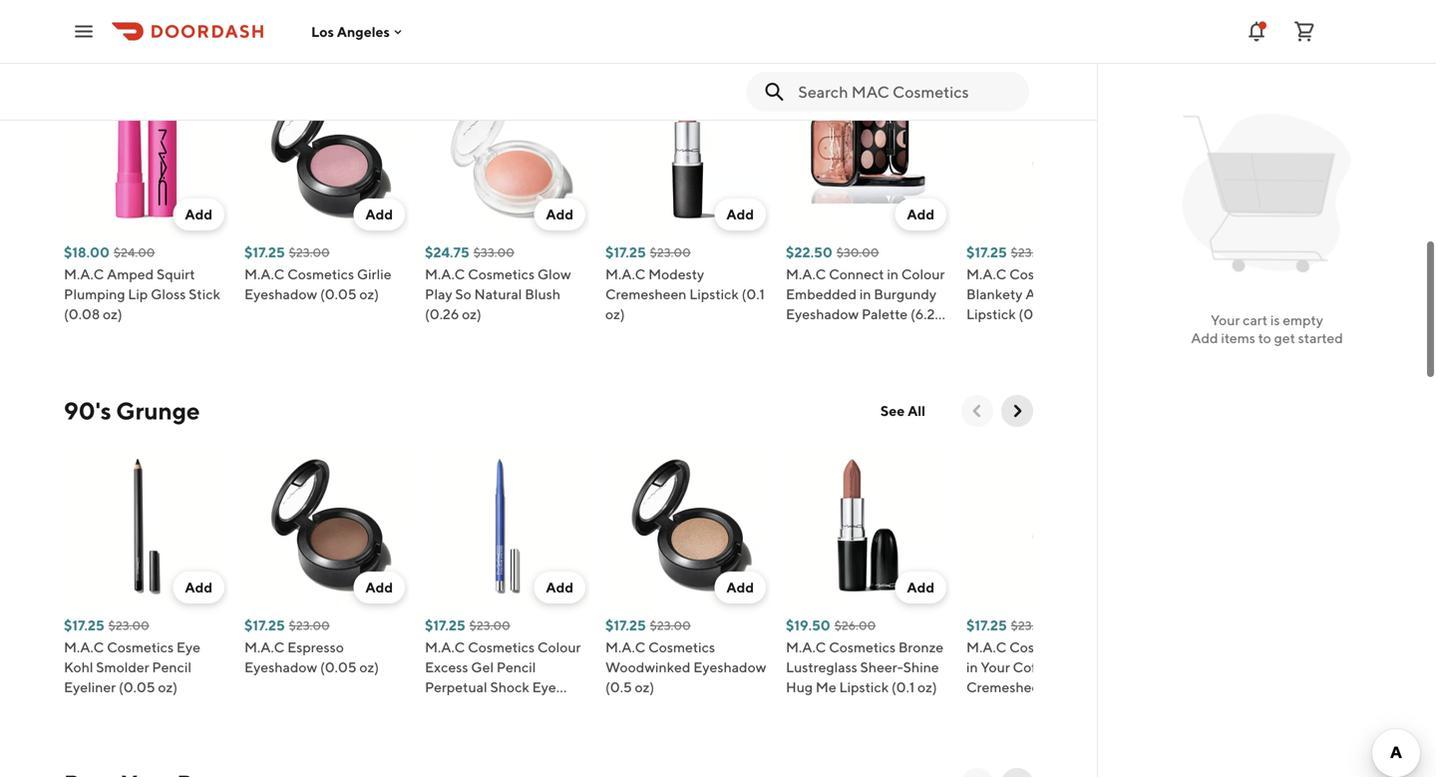 Task type: describe. For each thing, give the bounding box(es) containing it.
eye inside $17.25 $23.00 m.a.c cosmetics colour excess gel pencil perpetual shock eye liner (0.01 oz)
[[532, 679, 557, 696]]

m.a.c cosmetics glow play so natural blush (0.26 oz) image
[[425, 70, 590, 235]]

$24.00
[[114, 245, 155, 259]]

g
[[786, 326, 794, 342]]

in inside $17.25 $23.00 m.a.c cosmetics creme in your coffee cremesheen lipstick (0.1 oz)
[[967, 659, 979, 676]]

sheer-
[[861, 659, 904, 676]]

blankety
[[967, 286, 1023, 302]]

eyeshadow inside '$22.50 $30.00 m.a.c connect in colour embedded in burgundy eyeshadow palette (6.25 g )'
[[786, 306, 859, 322]]

$23.00 for cremesheen
[[650, 245, 691, 259]]

$22.50 $30.00 m.a.c connect in colour embedded in burgundy eyeshadow palette (6.25 g )
[[786, 244, 945, 342]]

m.a.c cosmetics bronze lustreglass sheer-shine hug me lipstick (0.1 oz) image
[[786, 443, 951, 608]]

m.a.c cosmetics colour excess gel pencil perpetual shock eye liner (0.01 oz) image
[[425, 443, 590, 608]]

blush
[[525, 286, 561, 302]]

previous button of carousel image
[[968, 401, 988, 421]]

(0.1 inside $17.25 $23.00 m.a.c cosmetics creme in your coffee cremesheen lipstick (0.1 oz)
[[1103, 679, 1127, 696]]

gel
[[471, 659, 494, 676]]

items
[[1222, 330, 1256, 346]]

oz) inside $17.25 $23.00 m.a.c modesty cremesheen lipstick (0.1 oz)
[[606, 306, 625, 322]]

$17.25 $23.00 m.a.c modesty cremesheen lipstick (0.1 oz)
[[606, 244, 765, 322]]

lip
[[128, 286, 148, 302]]

(0.1 inside $17.25 $23.00 m.a.c modesty cremesheen lipstick (0.1 oz)
[[742, 286, 765, 302]]

bronze
[[899, 639, 944, 656]]

m.a.c cosmetics woodwinked eyeshadow (0.5 oz) image
[[606, 443, 770, 608]]

get
[[1275, 330, 1296, 346]]

add for m.a.c connect in colour embedded in burgundy eyeshadow palette (6.25 g )
[[907, 206, 935, 223]]

see all
[[881, 403, 926, 419]]

angeles
[[337, 23, 390, 40]]

$19.50 $26.00 m.a.c cosmetics bronze lustreglass sheer-shine hug me lipstick (0.1 oz)
[[786, 617, 944, 696]]

all things pink 🎀 link
[[64, 22, 255, 54]]

1 vertical spatial all
[[908, 403, 926, 419]]

add for m.a.c amped squirt plumping lip gloss stick (0.08 oz)
[[185, 206, 213, 223]]

1 horizontal spatial in
[[887, 266, 899, 282]]

colour inside $17.25 $23.00 m.a.c cosmetics colour excess gel pencil perpetual shock eye liner (0.01 oz)
[[538, 639, 581, 656]]

$23.00 for girlie
[[289, 245, 330, 259]]

$26.00
[[835, 619, 876, 633]]

excess
[[425, 659, 468, 676]]

creme
[[1080, 639, 1123, 656]]

see all link
[[869, 395, 938, 427]]

add inside your cart is empty add items to get started
[[1192, 330, 1219, 346]]

$18.00
[[64, 244, 110, 260]]

pencil for eye
[[497, 659, 536, 676]]

cosmetics for sheer-
[[829, 639, 896, 656]]

burgundy
[[874, 286, 937, 302]]

(0.01
[[460, 699, 493, 715]]

squirt
[[157, 266, 195, 282]]

cart
[[1244, 312, 1268, 328]]

amped
[[107, 266, 154, 282]]

connect
[[829, 266, 885, 282]]

$17.25 $23.00 m.a.c cosmetics girlie eyeshadow (0.05 oz)
[[244, 244, 392, 302]]

see
[[881, 403, 905, 419]]

palette
[[862, 306, 908, 322]]

(0.1 inside $19.50 $26.00 m.a.c cosmetics bronze lustreglass sheer-shine hug me lipstick (0.1 oz)
[[892, 679, 915, 696]]

$17.25 $23.00 m.a.c cosmetics creme in your coffee cremesheen lipstick (0.1 oz)
[[967, 617, 1127, 715]]

$23.00 for creme
[[1012, 619, 1052, 633]]

90's grunge
[[64, 397, 200, 425]]

lipstick inside $17.25 $23.00 m.a.c modesty cremesheen lipstick (0.1 oz)
[[690, 286, 739, 302]]

embedded
[[786, 286, 857, 302]]

los angeles
[[311, 23, 390, 40]]

lipstick inside $19.50 $26.00 m.a.c cosmetics bronze lustreglass sheer-shine hug me lipstick (0.1 oz)
[[840, 679, 889, 696]]

add for m.a.c cosmetics bronze lustreglass sheer-shine hug me lipstick (0.1 oz)
[[907, 579, 935, 596]]

oz) inside $19.50 $26.00 m.a.c cosmetics bronze lustreglass sheer-shine hug me lipstick (0.1 oz)
[[918, 679, 938, 696]]

🎀
[[231, 23, 255, 52]]

(0.26
[[425, 306, 459, 322]]

90's grunge link
[[64, 395, 200, 427]]

(0.05 inside $17.25 $23.00 m.a.c cosmetics girlie eyeshadow (0.05 oz)
[[320, 286, 357, 302]]

$24.75 $33.00 m.a.c cosmetics glow play so natural blush (0.26 oz)
[[425, 244, 571, 322]]

open menu image
[[72, 19, 96, 43]]

amplified
[[1026, 286, 1088, 302]]

oz) inside $17.25 $23.00 m.a.c cosmetics creme in your coffee cremesheen lipstick (0.1 oz)
[[967, 699, 987, 715]]

woodwinked
[[606, 659, 691, 676]]

empty
[[1283, 312, 1324, 328]]

add for m.a.c cosmetics woodwinked eyeshadow (0.5 oz)
[[727, 579, 754, 596]]

all things pink 🎀
[[64, 23, 255, 52]]

$17.25 for m.a.c espresso eyeshadow (0.05 oz)
[[244, 617, 285, 634]]

$17.25 $23.00 m.a.c cosmetics colour excess gel pencil perpetual shock eye liner (0.01 oz)
[[425, 617, 581, 715]]

$17.25 for m.a.c cosmetics blankety amplified lipstick (0.1 oz)
[[967, 244, 1008, 260]]

oz) inside $17.25 $23.00 m.a.c espresso eyeshadow (0.05 oz)
[[360, 659, 379, 676]]

(6.25
[[911, 306, 944, 322]]

$24.75
[[425, 244, 470, 260]]

oz) inside "$24.75 $33.00 m.a.c cosmetics glow play so natural blush (0.26 oz)"
[[462, 306, 482, 322]]

(0.1 inside $17.25 $23.00 m.a.c cosmetics blankety amplified lipstick (0.1 oz)
[[1019, 306, 1043, 322]]

girlie
[[357, 266, 392, 282]]

$23.00 for blankety
[[1012, 245, 1052, 259]]

eyeliner
[[64, 679, 116, 696]]

$30.00
[[837, 245, 880, 259]]

$22.50
[[786, 244, 833, 260]]

colour inside '$22.50 $30.00 m.a.c connect in colour embedded in burgundy eyeshadow palette (6.25 g )'
[[902, 266, 945, 282]]

eyeshadow inside $17.25 $23.00 m.a.c cosmetics woodwinked eyeshadow (0.5 oz)
[[694, 659, 767, 676]]

m.a.c connect in colour embedded in burgundy eyeshadow palette (6.25 g ) image
[[786, 70, 951, 235]]

m.a.c for m.a.c cosmetics blankety amplified lipstick (0.1 oz)
[[967, 266, 1007, 282]]

grunge
[[116, 397, 200, 425]]

eyeshadow inside $17.25 $23.00 m.a.c espresso eyeshadow (0.05 oz)
[[244, 659, 317, 676]]

cosmetics for (0.05
[[288, 266, 354, 282]]

kohl
[[64, 659, 93, 676]]

m.a.c amped squirt plumping lip gloss stick (0.08 oz) image
[[64, 70, 229, 235]]

started
[[1299, 330, 1344, 346]]

$23.00 for eye
[[108, 619, 149, 633]]

your inside $17.25 $23.00 m.a.c cosmetics creme in your coffee cremesheen lipstick (0.1 oz)
[[981, 659, 1011, 676]]

$23.00 for woodwinked
[[650, 619, 691, 633]]

lipstick inside $17.25 $23.00 m.a.c cosmetics creme in your coffee cremesheen lipstick (0.1 oz)
[[1051, 679, 1101, 696]]

m.a.c cosmetics eye kohl smolder pencil eyeliner (0.05 oz) image
[[64, 443, 229, 608]]

shock
[[490, 679, 530, 696]]

$18.00 $24.00 m.a.c amped squirt plumping lip gloss stick (0.08 oz)
[[64, 244, 220, 322]]

cosmetics for your
[[1010, 639, 1077, 656]]

(0.5
[[606, 679, 632, 696]]



Task type: vqa. For each thing, say whether or not it's contained in the screenshot.
top 1,600+
no



Task type: locate. For each thing, give the bounding box(es) containing it.
cosmetics up coffee
[[1010, 639, 1077, 656]]

shine
[[904, 659, 940, 676]]

play
[[425, 286, 453, 302]]

$33.00
[[474, 245, 515, 259]]

all left things
[[64, 23, 94, 52]]

cosmetics up "woodwinked"
[[649, 639, 716, 656]]

add up $17.25 $23.00 m.a.c cosmetics colour excess gel pencil perpetual shock eye liner (0.01 oz)
[[546, 579, 574, 596]]

cosmetics left girlie
[[288, 266, 354, 282]]

your left coffee
[[981, 659, 1011, 676]]

add up $17.25 $23.00 m.a.c modesty cremesheen lipstick (0.1 oz)
[[727, 206, 754, 223]]

(0.1 down the creme
[[1103, 679, 1127, 696]]

cosmetics inside $17.25 $23.00 m.a.c cosmetics blankety amplified lipstick (0.1 oz)
[[1010, 266, 1077, 282]]

0 vertical spatial your
[[1211, 312, 1241, 328]]

m.a.c for m.a.c cosmetics girlie eyeshadow (0.05 oz)
[[244, 266, 285, 282]]

(0.1 left embedded
[[742, 286, 765, 302]]

add up $17.25 $23.00 m.a.c espresso eyeshadow (0.05 oz)
[[366, 579, 393, 596]]

gloss
[[151, 286, 186, 302]]

cremesheen down "modesty"
[[606, 286, 687, 302]]

cosmetics for (0.5
[[649, 639, 716, 656]]

add up glow
[[546, 206, 574, 223]]

add up 'squirt'
[[185, 206, 213, 223]]

$23.00 inside $17.25 $23.00 m.a.c modesty cremesheen lipstick (0.1 oz)
[[650, 245, 691, 259]]

cremesheen down coffee
[[967, 679, 1048, 696]]

$17.25
[[244, 244, 285, 260], [606, 244, 646, 260], [967, 244, 1008, 260], [64, 617, 104, 634], [244, 617, 285, 634], [425, 617, 466, 634], [606, 617, 646, 634], [967, 617, 1008, 634]]

lipstick inside $17.25 $23.00 m.a.c cosmetics blankety amplified lipstick (0.1 oz)
[[967, 306, 1016, 322]]

$17.25 inside $17.25 $23.00 m.a.c cosmetics eye kohl smolder pencil eyeliner (0.05 oz)
[[64, 617, 104, 634]]

m.a.c for m.a.c cosmetics glow play so natural blush (0.26 oz)
[[425, 266, 465, 282]]

cosmetics inside $19.50 $26.00 m.a.c cosmetics bronze lustreglass sheer-shine hug me lipstick (0.1 oz)
[[829, 639, 896, 656]]

your cart is empty add items to get started
[[1192, 312, 1344, 346]]

$17.25 inside $17.25 $23.00 m.a.c cosmetics creme in your coffee cremesheen lipstick (0.1 oz)
[[967, 617, 1008, 634]]

(0.1 down amplified
[[1019, 306, 1043, 322]]

m.a.c for m.a.c cosmetics woodwinked eyeshadow (0.5 oz)
[[606, 639, 646, 656]]

(0.1
[[742, 286, 765, 302], [1019, 306, 1043, 322], [892, 679, 915, 696], [1103, 679, 1127, 696]]

pencil
[[152, 659, 192, 676], [497, 659, 536, 676]]

all right see
[[908, 403, 926, 419]]

all
[[64, 23, 94, 52], [908, 403, 926, 419]]

2 vertical spatial in
[[967, 659, 979, 676]]

m.a.c inside $17.25 $23.00 m.a.c espresso eyeshadow (0.05 oz)
[[244, 639, 285, 656]]

(0.1 down shine
[[892, 679, 915, 696]]

cosmetics for gel
[[468, 639, 535, 656]]

eyeshadow
[[244, 286, 317, 302], [786, 306, 859, 322], [244, 659, 317, 676], [694, 659, 767, 676]]

$23.00 inside $17.25 $23.00 m.a.c espresso eyeshadow (0.05 oz)
[[289, 619, 330, 633]]

perpetual
[[425, 679, 488, 696]]

oz) inside $17.25 $23.00 m.a.c cosmetics woodwinked eyeshadow (0.5 oz)
[[635, 679, 655, 696]]

eye inside $17.25 $23.00 m.a.c cosmetics eye kohl smolder pencil eyeliner (0.05 oz)
[[176, 639, 201, 656]]

1 horizontal spatial your
[[1211, 312, 1241, 328]]

cosmetics inside "$24.75 $33.00 m.a.c cosmetics glow play so natural blush (0.26 oz)"
[[468, 266, 535, 282]]

add for m.a.c cosmetics eye kohl smolder pencil eyeliner (0.05 oz)
[[185, 579, 213, 596]]

$17.25 inside $17.25 $23.00 m.a.c espresso eyeshadow (0.05 oz)
[[244, 617, 285, 634]]

cosmetics inside $17.25 $23.00 m.a.c cosmetics creme in your coffee cremesheen lipstick (0.1 oz)
[[1010, 639, 1077, 656]]

eyeshadow right stick
[[244, 286, 317, 302]]

in right shine
[[967, 659, 979, 676]]

m.a.c
[[64, 266, 104, 282], [244, 266, 285, 282], [425, 266, 465, 282], [606, 266, 646, 282], [786, 266, 827, 282], [967, 266, 1007, 282], [64, 639, 104, 656], [244, 639, 285, 656], [425, 639, 465, 656], [606, 639, 646, 656], [786, 639, 827, 656], [967, 639, 1007, 656]]

$17.25 inside $17.25 $23.00 m.a.c modesty cremesheen lipstick (0.1 oz)
[[606, 244, 646, 260]]

lipstick down 'blankety'
[[967, 306, 1016, 322]]

$17.25 for m.a.c modesty cremesheen lipstick (0.1 oz)
[[606, 244, 646, 260]]

cosmetics inside $17.25 $23.00 m.a.c cosmetics colour excess gel pencil perpetual shock eye liner (0.01 oz)
[[468, 639, 535, 656]]

cosmetics inside $17.25 $23.00 m.a.c cosmetics girlie eyeshadow (0.05 oz)
[[288, 266, 354, 282]]

)
[[797, 326, 802, 342]]

your
[[1211, 312, 1241, 328], [981, 659, 1011, 676]]

add for m.a.c espresso eyeshadow (0.05 oz)
[[366, 579, 393, 596]]

m.a.c left espresso
[[244, 639, 285, 656]]

empty retail cart image
[[1174, 100, 1362, 287]]

m.a.c up kohl
[[64, 639, 104, 656]]

m.a.c espresso eyeshadow (0.05 oz) image
[[244, 443, 409, 608]]

$17.25 inside $17.25 $23.00 m.a.c cosmetics woodwinked eyeshadow (0.5 oz)
[[606, 617, 646, 634]]

2 horizontal spatial in
[[967, 659, 979, 676]]

$17.25 inside $17.25 $23.00 m.a.c cosmetics girlie eyeshadow (0.05 oz)
[[244, 244, 285, 260]]

cosmetics for so
[[468, 266, 535, 282]]

m.a.c inside $18.00 $24.00 m.a.c amped squirt plumping lip gloss stick (0.08 oz)
[[64, 266, 104, 282]]

add for m.a.c modesty cremesheen lipstick (0.1 oz)
[[727, 206, 754, 223]]

pencil inside $17.25 $23.00 m.a.c cosmetics colour excess gel pencil perpetual shock eye liner (0.01 oz)
[[497, 659, 536, 676]]

2 pencil from the left
[[497, 659, 536, 676]]

$17.25 inside $17.25 $23.00 m.a.c cosmetics blankety amplified lipstick (0.1 oz)
[[967, 244, 1008, 260]]

cosmetics for smolder
[[107, 639, 174, 656]]

m.a.c for m.a.c cosmetics eye kohl smolder pencil eyeliner (0.05 oz)
[[64, 639, 104, 656]]

(0.08
[[64, 306, 100, 322]]

1 horizontal spatial colour
[[902, 266, 945, 282]]

m.a.c down $18.00
[[64, 266, 104, 282]]

1 vertical spatial colour
[[538, 639, 581, 656]]

lipstick down sheer-
[[840, 679, 889, 696]]

add up girlie
[[366, 206, 393, 223]]

pink
[[177, 23, 227, 52]]

m.a.c left "modesty"
[[606, 266, 646, 282]]

m.a.c inside $17.25 $23.00 m.a.c modesty cremesheen lipstick (0.1 oz)
[[606, 266, 646, 282]]

eye
[[176, 639, 201, 656], [532, 679, 557, 696]]

m.a.c for m.a.c cosmetics bronze lustreglass sheer-shine hug me lipstick (0.1 oz)
[[786, 639, 827, 656]]

m.a.c for m.a.c amped squirt plumping lip gloss stick (0.08 oz)
[[64, 266, 104, 282]]

(0.05 inside $17.25 $23.00 m.a.c espresso eyeshadow (0.05 oz)
[[320, 659, 357, 676]]

eyeshadow down embedded
[[786, 306, 859, 322]]

2 vertical spatial (0.05
[[119, 679, 155, 696]]

1 horizontal spatial eye
[[532, 679, 557, 696]]

add button
[[173, 199, 225, 231], [173, 199, 225, 231], [354, 199, 405, 231], [354, 199, 405, 231], [534, 199, 586, 231], [534, 199, 586, 231], [715, 199, 766, 231], [715, 199, 766, 231], [896, 199, 947, 231], [896, 199, 947, 231], [173, 572, 225, 604], [173, 572, 225, 604], [354, 572, 405, 604], [354, 572, 405, 604], [534, 572, 586, 604], [534, 572, 586, 604], [715, 572, 766, 604], [715, 572, 766, 604], [896, 572, 947, 604], [896, 572, 947, 604]]

1 vertical spatial in
[[860, 286, 872, 302]]

glow
[[538, 266, 571, 282]]

1 horizontal spatial cremesheen
[[967, 679, 1048, 696]]

m.a.c inside $17.25 $23.00 m.a.c cosmetics colour excess gel pencil perpetual shock eye liner (0.01 oz)
[[425, 639, 465, 656]]

cremesheen inside $17.25 $23.00 m.a.c modesty cremesheen lipstick (0.1 oz)
[[606, 286, 687, 302]]

1 vertical spatial your
[[981, 659, 1011, 676]]

$17.25 $23.00 m.a.c cosmetics blankety amplified lipstick (0.1 oz)
[[967, 244, 1088, 322]]

m.a.c modesty cremesheen lipstick (0.1 oz) image
[[606, 70, 770, 235]]

0 vertical spatial all
[[64, 23, 94, 52]]

pencil up shock
[[497, 659, 536, 676]]

cosmetics inside $17.25 $23.00 m.a.c cosmetics eye kohl smolder pencil eyeliner (0.05 oz)
[[107, 639, 174, 656]]

$23.00
[[289, 245, 330, 259], [650, 245, 691, 259], [1012, 245, 1052, 259], [108, 619, 149, 633], [289, 619, 330, 633], [470, 619, 511, 633], [650, 619, 691, 633], [1012, 619, 1052, 633]]

$17.25 for m.a.c cosmetics girlie eyeshadow (0.05 oz)
[[244, 244, 285, 260]]

oz) inside $17.25 $23.00 m.a.c cosmetics girlie eyeshadow (0.05 oz)
[[360, 286, 379, 302]]

me
[[816, 679, 837, 696]]

smolder
[[96, 659, 149, 676]]

0 horizontal spatial cremesheen
[[606, 286, 687, 302]]

$19.50
[[786, 617, 831, 634]]

m.a.c for m.a.c cosmetics colour excess gel pencil perpetual shock eye liner (0.01 oz)
[[425, 639, 465, 656]]

0 horizontal spatial eye
[[176, 639, 201, 656]]

1 pencil from the left
[[152, 659, 192, 676]]

(0.05 inside $17.25 $23.00 m.a.c cosmetics eye kohl smolder pencil eyeliner (0.05 oz)
[[119, 679, 155, 696]]

m.a.c right 'squirt'
[[244, 266, 285, 282]]

add up burgundy
[[907, 206, 935, 223]]

lipstick
[[690, 286, 739, 302], [967, 306, 1016, 322], [840, 679, 889, 696], [1051, 679, 1101, 696]]

m.a.c for m.a.c connect in colour embedded in burgundy eyeshadow palette (6.25 g )
[[786, 266, 827, 282]]

hug
[[786, 679, 813, 696]]

1 vertical spatial eye
[[532, 679, 557, 696]]

$23.00 inside $17.25 $23.00 m.a.c cosmetics girlie eyeshadow (0.05 oz)
[[289, 245, 330, 259]]

90's
[[64, 397, 111, 425]]

modesty
[[649, 266, 705, 282]]

cosmetics up gel
[[468, 639, 535, 656]]

oz) inside $17.25 $23.00 m.a.c cosmetics eye kohl smolder pencil eyeliner (0.05 oz)
[[158, 679, 178, 696]]

$23.00 for colour
[[470, 619, 511, 633]]

$23.00 inside $17.25 $23.00 m.a.c cosmetics blankety amplified lipstick (0.1 oz)
[[1012, 245, 1052, 259]]

$17.25 for m.a.c cosmetics eye kohl smolder pencil eyeliner (0.05 oz)
[[64, 617, 104, 634]]

cremesheen
[[606, 286, 687, 302], [967, 679, 1048, 696]]

cosmetics up natural
[[468, 266, 535, 282]]

cremesheen inside $17.25 $23.00 m.a.c cosmetics creme in your coffee cremesheen lipstick (0.1 oz)
[[967, 679, 1048, 696]]

1 horizontal spatial all
[[908, 403, 926, 419]]

0 vertical spatial cremesheen
[[606, 286, 687, 302]]

in up burgundy
[[887, 266, 899, 282]]

$17.25 $23.00 m.a.c cosmetics woodwinked eyeshadow (0.5 oz)
[[606, 617, 767, 696]]

your up items
[[1211, 312, 1241, 328]]

colour
[[902, 266, 945, 282], [538, 639, 581, 656]]

m.a.c inside $17.25 $23.00 m.a.c cosmetics girlie eyeshadow (0.05 oz)
[[244, 266, 285, 282]]

so
[[455, 286, 472, 302]]

$23.00 inside $17.25 $23.00 m.a.c cosmetics creme in your coffee cremesheen lipstick (0.1 oz)
[[1012, 619, 1052, 633]]

pencil right smolder
[[152, 659, 192, 676]]

eyeshadow down espresso
[[244, 659, 317, 676]]

add up bronze
[[907, 579, 935, 596]]

to
[[1259, 330, 1272, 346]]

oz)
[[360, 286, 379, 302], [103, 306, 122, 322], [462, 306, 482, 322], [606, 306, 625, 322], [1045, 306, 1065, 322], [360, 659, 379, 676], [158, 679, 178, 696], [635, 679, 655, 696], [918, 679, 938, 696], [496, 699, 516, 715], [967, 699, 987, 715]]

m.a.c up the 'play'
[[425, 266, 465, 282]]

things
[[99, 23, 172, 52]]

m.a.c for m.a.c cosmetics creme in your coffee cremesheen lipstick (0.1 oz)
[[967, 639, 1007, 656]]

0 horizontal spatial all
[[64, 23, 94, 52]]

in
[[887, 266, 899, 282], [860, 286, 872, 302], [967, 659, 979, 676]]

cosmetics down the $26.00
[[829, 639, 896, 656]]

$17.25 $23.00 m.a.c cosmetics eye kohl smolder pencil eyeliner (0.05 oz)
[[64, 617, 201, 696]]

0 vertical spatial (0.05
[[320, 286, 357, 302]]

m.a.c down $19.50
[[786, 639, 827, 656]]

0 horizontal spatial pencil
[[152, 659, 192, 676]]

m.a.c inside '$22.50 $30.00 m.a.c connect in colour embedded in burgundy eyeshadow palette (6.25 g )'
[[786, 266, 827, 282]]

add up $17.25 $23.00 m.a.c cosmetics woodwinked eyeshadow (0.5 oz)
[[727, 579, 754, 596]]

notification bell image
[[1245, 19, 1269, 43]]

oz) inside $18.00 $24.00 m.a.c amped squirt plumping lip gloss stick (0.08 oz)
[[103, 306, 122, 322]]

cosmetics
[[288, 266, 354, 282], [468, 266, 535, 282], [1010, 266, 1077, 282], [107, 639, 174, 656], [468, 639, 535, 656], [649, 639, 716, 656], [829, 639, 896, 656], [1010, 639, 1077, 656]]

cosmetics for lipstick
[[1010, 266, 1077, 282]]

m.a.c inside $17.25 $23.00 m.a.c cosmetics woodwinked eyeshadow (0.5 oz)
[[606, 639, 646, 656]]

your inside your cart is empty add items to get started
[[1211, 312, 1241, 328]]

0 horizontal spatial in
[[860, 286, 872, 302]]

1 horizontal spatial pencil
[[497, 659, 536, 676]]

los
[[311, 23, 334, 40]]

eyeshadow right "woodwinked"
[[694, 659, 767, 676]]

m.a.c inside $17.25 $23.00 m.a.c cosmetics blankety amplified lipstick (0.1 oz)
[[967, 266, 1007, 282]]

pencil inside $17.25 $23.00 m.a.c cosmetics eye kohl smolder pencil eyeliner (0.05 oz)
[[152, 659, 192, 676]]

add
[[185, 206, 213, 223], [366, 206, 393, 223], [546, 206, 574, 223], [727, 206, 754, 223], [907, 206, 935, 223], [1192, 330, 1219, 346], [185, 579, 213, 596], [366, 579, 393, 596], [546, 579, 574, 596], [727, 579, 754, 596], [907, 579, 935, 596]]

add up $17.25 $23.00 m.a.c cosmetics eye kohl smolder pencil eyeliner (0.05 oz)
[[185, 579, 213, 596]]

m.a.c right bronze
[[967, 639, 1007, 656]]

pencil for oz)
[[152, 659, 192, 676]]

in down connect on the top of page
[[860, 286, 872, 302]]

lipstick down "modesty"
[[690, 286, 739, 302]]

add for m.a.c cosmetics girlie eyeshadow (0.05 oz)
[[366, 206, 393, 223]]

oz) inside $17.25 $23.00 m.a.c cosmetics colour excess gel pencil perpetual shock eye liner (0.01 oz)
[[496, 699, 516, 715]]

add for m.a.c cosmetics colour excess gel pencil perpetual shock eye liner (0.01 oz)
[[546, 579, 574, 596]]

plumping
[[64, 286, 125, 302]]

$23.00 inside $17.25 $23.00 m.a.c cosmetics colour excess gel pencil perpetual shock eye liner (0.01 oz)
[[470, 619, 511, 633]]

1 vertical spatial cremesheen
[[967, 679, 1048, 696]]

lipstick down coffee
[[1051, 679, 1101, 696]]

m.a.c for m.a.c espresso eyeshadow (0.05 oz)
[[244, 639, 285, 656]]

m.a.c up 'blankety'
[[967, 266, 1007, 282]]

is
[[1271, 312, 1281, 328]]

los angeles button
[[311, 23, 406, 40]]

m.a.c inside $19.50 $26.00 m.a.c cosmetics bronze lustreglass sheer-shine hug me lipstick (0.1 oz)
[[786, 639, 827, 656]]

cosmetics up smolder
[[107, 639, 174, 656]]

m.a.c inside $17.25 $23.00 m.a.c cosmetics eye kohl smolder pencil eyeliner (0.05 oz)
[[64, 639, 104, 656]]

m.a.c up "woodwinked"
[[606, 639, 646, 656]]

m.a.c inside "$24.75 $33.00 m.a.c cosmetics glow play so natural blush (0.26 oz)"
[[425, 266, 465, 282]]

Search MAC Cosmetics search field
[[799, 81, 1014, 103]]

0 vertical spatial eye
[[176, 639, 201, 656]]

natural
[[475, 286, 522, 302]]

next button of carousel image
[[1008, 401, 1028, 421]]

cosmetics inside $17.25 $23.00 m.a.c cosmetics woodwinked eyeshadow (0.5 oz)
[[649, 639, 716, 656]]

m.a.c up excess
[[425, 639, 465, 656]]

lustreglass
[[786, 659, 858, 676]]

liner
[[425, 699, 458, 715]]

m.a.c for m.a.c modesty cremesheen lipstick (0.1 oz)
[[606, 266, 646, 282]]

$23.00 inside $17.25 $23.00 m.a.c cosmetics woodwinked eyeshadow (0.5 oz)
[[650, 619, 691, 633]]

0 items, open order cart image
[[1293, 19, 1317, 43]]

0 vertical spatial colour
[[902, 266, 945, 282]]

cosmetics up amplified
[[1010, 266, 1077, 282]]

$17.25 for m.a.c cosmetics colour excess gel pencil perpetual shock eye liner (0.01 oz)
[[425, 617, 466, 634]]

add left items
[[1192, 330, 1219, 346]]

oz) inside $17.25 $23.00 m.a.c cosmetics blankety amplified lipstick (0.1 oz)
[[1045, 306, 1065, 322]]

eyeshadow inside $17.25 $23.00 m.a.c cosmetics girlie eyeshadow (0.05 oz)
[[244, 286, 317, 302]]

stick
[[189, 286, 220, 302]]

$23.00 for eyeshadow
[[289, 619, 330, 633]]

coffee
[[1013, 659, 1057, 676]]

0 vertical spatial in
[[887, 266, 899, 282]]

$17.25 inside $17.25 $23.00 m.a.c cosmetics colour excess gel pencil perpetual shock eye liner (0.01 oz)
[[425, 617, 466, 634]]

$17.25 for m.a.c cosmetics woodwinked eyeshadow (0.5 oz)
[[606, 617, 646, 634]]

(0.05
[[320, 286, 357, 302], [320, 659, 357, 676], [119, 679, 155, 696]]

$23.00 inside $17.25 $23.00 m.a.c cosmetics eye kohl smolder pencil eyeliner (0.05 oz)
[[108, 619, 149, 633]]

m.a.c cosmetics girlie eyeshadow (0.05 oz) image
[[244, 70, 409, 235]]

1 vertical spatial (0.05
[[320, 659, 357, 676]]

$17.25 for m.a.c cosmetics creme in your coffee cremesheen lipstick (0.1 oz)
[[967, 617, 1008, 634]]

$17.25 $23.00 m.a.c espresso eyeshadow (0.05 oz)
[[244, 617, 379, 676]]

0 horizontal spatial your
[[981, 659, 1011, 676]]

espresso
[[288, 639, 344, 656]]

0 horizontal spatial colour
[[538, 639, 581, 656]]

m.a.c inside $17.25 $23.00 m.a.c cosmetics creme in your coffee cremesheen lipstick (0.1 oz)
[[967, 639, 1007, 656]]

m.a.c down $22.50
[[786, 266, 827, 282]]

add for m.a.c cosmetics glow play so natural blush (0.26 oz)
[[546, 206, 574, 223]]



